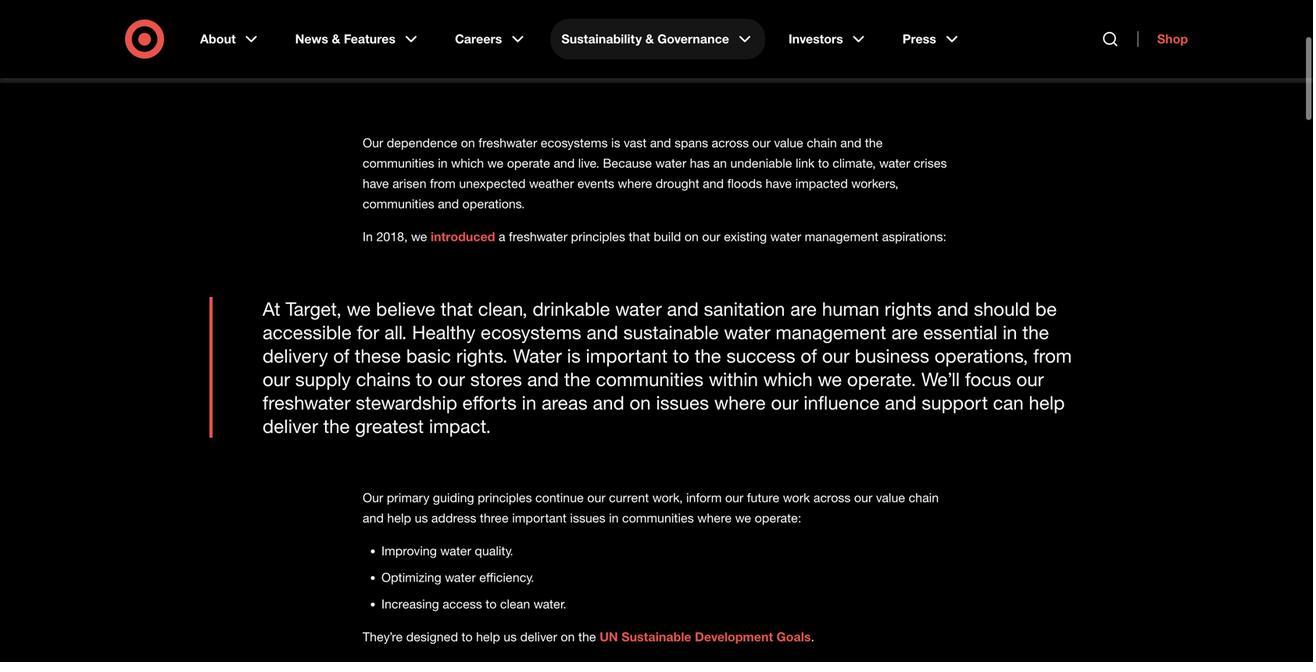Task type: vqa. For each thing, say whether or not it's contained in the screenshot.
the are
yes



Task type: describe. For each thing, give the bounding box(es) containing it.
can
[[993, 391, 1024, 414]]

and up climate,
[[840, 135, 862, 150]]

clean
[[500, 596, 530, 612]]

impact.
[[429, 415, 491, 437]]

and right areas
[[593, 391, 624, 414]]

1 vertical spatial are
[[892, 321, 918, 343]]

our left existing
[[702, 229, 720, 244]]

which inside at target, we believe that clean, drinkable water and sanitation are human rights and should be accessible for all. healthy ecosystems and sustainable water management are essential in the delivery of these basic rights.    water is important to the success of our business operations, from our supply chains to our stores and the communities within which we operate. we'll focus our freshwater stewardship efforts in areas and on issues where our influence and support can help deliver the greatest impact.
[[763, 368, 813, 390]]

rights.
[[456, 344, 508, 367]]

the left un
[[578, 629, 596, 644]]

where inside our dependence on freshwater ecosystems is vast and spans across our value chain and the communities in which we operate and live. because water has an undeniable link to climate, water crises have arisen from unexpected weather events where drought and floods have impacted workers, communities and operations.
[[618, 176, 652, 191]]

we inside our primary guiding principles continue our current work, inform our future work across our value chain and help us address three important issues in communities where we operate:
[[735, 510, 751, 526]]

news & features link
[[284, 19, 432, 59]]

build
[[654, 229, 681, 244]]

and right vast
[[650, 135, 671, 150]]

sustainable
[[623, 321, 719, 343]]

efficiency.
[[479, 570, 534, 585]]

continue
[[535, 490, 584, 505]]

increasing
[[381, 596, 439, 612]]

across inside our primary guiding principles continue our current work, inform our future work across our value chain and help us address three important issues in communities where we operate:
[[814, 490, 851, 505]]

across inside our dependence on freshwater ecosystems is vast and spans across our value chain and the communities in which we operate and live. because water has an undeniable link to climate, water crises have arisen from unexpected weather events where drought and floods have impacted workers, communities and operations.
[[712, 135, 749, 150]]

in 2018, we introduced a freshwater principles that build on our existing water management aspirations:
[[363, 229, 946, 244]]

careers link
[[444, 19, 538, 59]]

1 horizontal spatial .
[[811, 629, 814, 644]]

2 vertical spatial help
[[476, 629, 500, 644]]

un
[[600, 629, 618, 644]]

be
[[1035, 297, 1057, 320]]

focus
[[965, 368, 1011, 390]]

water up drought
[[655, 156, 686, 171]]

crises
[[914, 156, 947, 171]]

goals
[[777, 629, 811, 644]]

chain inside our dependence on freshwater ecosystems is vast and spans across our value chain and the communities in which we operate and live. because water has an undeniable link to climate, water crises have arisen from unexpected weather events where drought and floods have impacted workers, communities and operations.
[[807, 135, 837, 150]]

freshwater inside at target, we believe that clean, drinkable water and sanitation are human rights and should be accessible for all. healthy ecosystems and sustainable water management are essential in the delivery of these basic rights.    water is important to the success of our business operations, from our supply chains to our stores and the communities within which we operate. we'll focus our freshwater stewardship efforts in areas and on issues where our influence and support can help deliver the greatest impact.
[[263, 391, 351, 414]]

supply
[[295, 368, 351, 390]]

existing
[[724, 229, 767, 244]]

weather
[[529, 176, 574, 191]]

from inside our dependence on freshwater ecosystems is vast and spans across our value chain and the communities in which we operate and live. because water has an undeniable link to climate, water crises have arisen from unexpected weather events where drought and floods have impacted workers, communities and operations.
[[430, 176, 456, 191]]

chain inside our primary guiding principles continue our current work, inform our future work across our value chain and help us address three important issues in communities where we operate:
[[909, 490, 939, 505]]

news
[[295, 31, 328, 47]]

our left the current
[[587, 490, 606, 505]]

and down 'an'
[[703, 176, 724, 191]]

& for features
[[332, 31, 340, 47]]

that inside at target, we believe that clean, drinkable water and sanitation are human rights and should be accessible for all. healthy ecosystems and sustainable water management are essential in the delivery of these basic rights.    water is important to the success of our business operations, from our supply chains to our stores and the communities within which we operate. we'll focus our freshwater stewardship efforts in areas and on issues where our influence and support can help deliver the greatest impact.
[[441, 297, 473, 320]]

drinkable
[[533, 297, 610, 320]]

work,
[[652, 490, 683, 505]]

where inside at target, we believe that clean, drinkable water and sanitation are human rights and should be accessible for all. healthy ecosystems and sustainable water management are essential in the delivery of these basic rights.    water is important to the success of our business operations, from our supply chains to our stores and the communities within which we operate. we'll focus our freshwater stewardship efforts in areas and on issues where our influence and support can help deliver the greatest impact.
[[714, 391, 766, 414]]

and down water
[[527, 368, 559, 390]]

sustainability & governance link
[[551, 19, 765, 59]]

aspirations:
[[882, 229, 946, 244]]

they're
[[363, 629, 403, 644]]

shop link
[[1138, 31, 1188, 47]]

development
[[695, 629, 773, 644]]

an
[[713, 156, 727, 171]]

communities inside at target, we believe that clean, drinkable water and sanitation are human rights and should be accessible for all. healthy ecosystems and sustainable water management are essential in the delivery of these basic rights.    water is important to the success of our business operations, from our supply chains to our stores and the communities within which we operate. we'll focus our freshwater stewardship efforts in areas and on issues where our influence and support can help deliver the greatest impact.
[[596, 368, 704, 390]]

optimizing water efficiency.
[[381, 570, 534, 585]]

1 horizontal spatial us
[[504, 629, 517, 644]]

we'll
[[921, 368, 960, 390]]

quality.
[[475, 543, 513, 558]]

shop
[[1157, 31, 1188, 47]]

arisen
[[392, 176, 426, 191]]

areas
[[542, 391, 588, 414]]

important inside at target, we believe that clean, drinkable water and sanitation are human rights and should be accessible for all. healthy ecosystems and sustainable water management are essential in the delivery of these basic rights.    water is important to the success of our business operations, from our supply chains to our stores and the communities within which we operate. we'll focus our freshwater stewardship efforts in areas and on issues where our influence and support can help deliver the greatest impact.
[[586, 344, 668, 367]]

investors
[[789, 31, 843, 47]]

and down drinkable
[[587, 321, 618, 343]]

the down be
[[1022, 321, 1049, 343]]

we right 2018, at the top left of the page
[[411, 229, 427, 244]]

live.
[[578, 156, 599, 171]]

three
[[480, 510, 509, 526]]

communities inside our primary guiding principles continue our current work, inform our future work across our value chain and help us address three important issues in communities where we operate:
[[622, 510, 694, 526]]

in inside our dependence on freshwater ecosystems is vast and spans across our value chain and the communities in which we operate and live. because water has an undeniable link to climate, water crises have arisen from unexpected weather events where drought and floods have impacted workers, communities and operations.
[[438, 156, 448, 171]]

work
[[783, 490, 810, 505]]

about link
[[189, 19, 272, 59]]

water right existing
[[770, 229, 801, 244]]

important inside our primary guiding principles continue our current work, inform our future work across our value chain and help us address three important issues in communities where we operate:
[[512, 510, 567, 526]]

the down supply
[[323, 415, 350, 437]]

basic
[[406, 344, 451, 367]]

increasing access to clean water.
[[381, 596, 566, 612]]

inform
[[686, 490, 722, 505]]

help inside our primary guiding principles continue our current work, inform our future work across our value chain and help us address three important issues in communities where we operate:
[[387, 510, 411, 526]]

in inside our primary guiding principles continue our current work, inform our future work across our value chain and help us address three important issues in communities where we operate:
[[609, 510, 619, 526]]

deliver inside at target, we believe that clean, drinkable water and sanitation are human rights and should be accessible for all. healthy ecosystems and sustainable water management are essential in the delivery of these basic rights.    water is important to the success of our business operations, from our supply chains to our stores and the communities within which we operate. we'll focus our freshwater stewardship efforts in areas and on issues where our influence and support can help deliver the greatest impact.
[[263, 415, 318, 437]]

operate:
[[755, 510, 801, 526]]

2 have from the left
[[766, 176, 792, 191]]

and up the essential
[[937, 297, 969, 320]]

about
[[200, 31, 236, 47]]

should
[[974, 297, 1030, 320]]

water down sanitation
[[724, 321, 770, 343]]

to inside our dependence on freshwater ecosystems is vast and spans across our value chain and the communities in which we operate and live. because water has an undeniable link to climate, water crises have arisen from unexpected weather events where drought and floods have impacted workers, communities and operations.
[[818, 156, 829, 171]]

drought
[[656, 176, 699, 191]]

vast
[[624, 135, 647, 150]]

us inside our primary guiding principles continue our current work, inform our future work across our value chain and help us address three important issues in communities where we operate:
[[415, 510, 428, 526]]

optimizing
[[381, 570, 441, 585]]

we up for
[[347, 297, 371, 320]]

primary
[[387, 490, 429, 505]]

our down basic
[[438, 368, 465, 390]]

stores
[[470, 368, 522, 390]]

1 horizontal spatial principles
[[571, 229, 625, 244]]

current
[[609, 490, 649, 505]]

success
[[726, 344, 795, 367]]

our dependence on freshwater ecosystems is vast and spans across our value chain and the communities in which we operate and live. because water has an undeniable link to climate, water crises have arisen from unexpected weather events where drought and floods have impacted workers, communities and operations.
[[363, 135, 947, 211]]

at
[[263, 297, 280, 320]]

address
[[431, 510, 476, 526]]

our for our primary guiding principles continue our current work, inform our future work across our value chain and help us address three important issues in communities where we operate:
[[363, 490, 383, 505]]

our down delivery on the bottom
[[263, 368, 290, 390]]

is inside our dependence on freshwater ecosystems is vast and spans across our value chain and the communities in which we operate and live. because water has an undeniable link to climate, water crises have arisen from unexpected weather events where drought and floods have impacted workers, communities and operations.
[[611, 135, 620, 150]]

influence
[[804, 391, 880, 414]]

impacted
[[795, 176, 848, 191]]

we inside our dependence on freshwater ecosystems is vast and spans across our value chain and the communities in which we operate and live. because water has an undeniable link to climate, water crises have arisen from unexpected weather events where drought and floods have impacted workers, communities and operations.
[[487, 156, 504, 171]]

1 vertical spatial freshwater
[[509, 229, 567, 244]]

to down sustainable
[[673, 344, 689, 367]]

our left the future
[[725, 490, 744, 505]]

sustainability
[[561, 31, 642, 47]]

our down success
[[771, 391, 798, 414]]

on inside our dependence on freshwater ecosystems is vast and spans across our value chain and the communities in which we operate and live. because water has an undeniable link to climate, water crises have arisen from unexpected weather events where drought and floods have impacted workers, communities and operations.
[[461, 135, 475, 150]]

investors link
[[778, 19, 879, 59]]

and up weather
[[554, 156, 575, 171]]

a
[[499, 229, 505, 244]]

features
[[344, 31, 396, 47]]

1 have from the left
[[363, 176, 389, 191]]

communities up arisen
[[363, 156, 434, 171]]

greatest
[[355, 415, 424, 437]]

value inside our dependence on freshwater ecosystems is vast and spans across our value chain and the communities in which we operate and live. because water has an undeniable link to climate, water crises have arisen from unexpected weather events where drought and floods have impacted workers, communities and operations.
[[774, 135, 803, 150]]

0 vertical spatial that
[[629, 229, 650, 244]]

target,
[[286, 297, 342, 320]]

workers,
[[851, 176, 899, 191]]

operate.
[[847, 368, 916, 390]]

operate
[[507, 156, 550, 171]]

believe
[[376, 297, 435, 320]]



Task type: locate. For each thing, give the bounding box(es) containing it.
freshwater right a
[[509, 229, 567, 244]]

on right areas
[[630, 391, 651, 414]]

& left governance
[[645, 31, 654, 47]]

1 horizontal spatial of
[[801, 344, 817, 367]]

1 vertical spatial management
[[776, 321, 886, 343]]

our left primary
[[363, 490, 383, 505]]

2 our from the top
[[363, 490, 383, 505]]

issues inside at target, we believe that clean, drinkable water and sanitation are human rights and should be accessible for all. healthy ecosystems and sustainable water management are essential in the delivery of these basic rights.    water is important to the success of our business operations, from our supply chains to our stores and the communities within which we operate. we'll focus our freshwater stewardship efforts in areas and on issues where our influence and support can help deliver the greatest impact.
[[656, 391, 709, 414]]

sanitation
[[704, 297, 785, 320]]

0 vertical spatial chain
[[807, 135, 837, 150]]

1 horizontal spatial that
[[629, 229, 650, 244]]

floods
[[727, 176, 762, 191]]

our up influence
[[822, 344, 850, 367]]

we up influence
[[818, 368, 842, 390]]

help down increasing access to clean water.
[[476, 629, 500, 644]]

1 vertical spatial value
[[876, 490, 905, 505]]

have down the undeniable
[[766, 176, 792, 191]]

that left build
[[629, 229, 650, 244]]

water
[[513, 344, 562, 367]]

0 vertical spatial management
[[805, 229, 879, 244]]

.
[[551, 14, 555, 31], [811, 629, 814, 644]]

1 horizontal spatial deliver
[[520, 629, 557, 644]]

0 vertical spatial where
[[618, 176, 652, 191]]

0 horizontal spatial principles
[[478, 490, 532, 505]]

0 horizontal spatial is
[[567, 344, 581, 367]]

0 horizontal spatial value
[[774, 135, 803, 150]]

2 & from the left
[[645, 31, 654, 47]]

1 vertical spatial help
[[387, 510, 411, 526]]

us down primary
[[415, 510, 428, 526]]

because
[[603, 156, 652, 171]]

2 horizontal spatial help
[[1029, 391, 1065, 414]]

principles up three
[[478, 490, 532, 505]]

help right the can
[[1029, 391, 1065, 414]]

from right arisen
[[430, 176, 456, 191]]

ecosystems
[[541, 135, 608, 150], [481, 321, 581, 343]]

which inside our dependence on freshwater ecosystems is vast and spans across our value chain and the communities in which we operate and live. because water has an undeniable link to climate, water crises have arisen from unexpected weather events where drought and floods have impacted workers, communities and operations.
[[451, 156, 484, 171]]

1 vertical spatial our
[[363, 490, 383, 505]]

0 horizontal spatial issues
[[570, 510, 605, 526]]

1 vertical spatial us
[[504, 629, 517, 644]]

across right work
[[814, 490, 851, 505]]

is left vast
[[611, 135, 620, 150]]

link
[[796, 156, 815, 171]]

our left the dependence
[[363, 135, 383, 150]]

undeniable
[[730, 156, 792, 171]]

clean,
[[478, 297, 527, 320]]

1 horizontal spatial across
[[814, 490, 851, 505]]

management down "impacted"
[[805, 229, 879, 244]]

0 horizontal spatial across
[[712, 135, 749, 150]]

1 vertical spatial that
[[441, 297, 473, 320]]

0 horizontal spatial that
[[441, 297, 473, 320]]

freshwater up operate
[[479, 135, 537, 150]]

our right work
[[854, 490, 873, 505]]

spans
[[675, 135, 708, 150]]

designed
[[406, 629, 458, 644]]

1 vertical spatial across
[[814, 490, 851, 505]]

0 horizontal spatial from
[[430, 176, 456, 191]]

on
[[461, 135, 475, 150], [685, 229, 699, 244], [630, 391, 651, 414], [561, 629, 575, 644]]

issues inside our primary guiding principles continue our current work, inform our future work across our value chain and help us address three important issues in communities where we operate:
[[570, 510, 605, 526]]

and down operate.
[[885, 391, 917, 414]]

1 horizontal spatial is
[[611, 135, 620, 150]]

business
[[855, 344, 929, 367]]

water up access on the left bottom
[[445, 570, 476, 585]]

&
[[332, 31, 340, 47], [645, 31, 654, 47]]

our
[[363, 135, 383, 150], [363, 490, 383, 505]]

0 horizontal spatial .
[[551, 14, 555, 31]]

0 vertical spatial value
[[774, 135, 803, 150]]

0 horizontal spatial are
[[790, 297, 817, 320]]

in left areas
[[522, 391, 536, 414]]

0 vertical spatial are
[[790, 297, 817, 320]]

stewardship
[[356, 391, 457, 414]]

1 vertical spatial issues
[[570, 510, 605, 526]]

1 our from the top
[[363, 135, 383, 150]]

2018,
[[376, 229, 408, 244]]

our up the undeniable
[[752, 135, 771, 150]]

and up introduced
[[438, 196, 459, 211]]

human
[[822, 297, 879, 320]]

of up supply
[[333, 344, 349, 367]]

1 horizontal spatial value
[[876, 490, 905, 505]]

have left arisen
[[363, 176, 389, 191]]

1 vertical spatial where
[[714, 391, 766, 414]]

0 horizontal spatial important
[[512, 510, 567, 526]]

0 vertical spatial freshwater
[[479, 135, 537, 150]]

essential
[[923, 321, 997, 343]]

1 vertical spatial principles
[[478, 490, 532, 505]]

to
[[818, 156, 829, 171], [673, 344, 689, 367], [416, 368, 432, 390], [486, 596, 497, 612], [462, 629, 473, 644]]

1 horizontal spatial issues
[[656, 391, 709, 414]]

1 vertical spatial from
[[1033, 344, 1072, 367]]

important down continue
[[512, 510, 567, 526]]

0 vertical spatial which
[[451, 156, 484, 171]]

communities down arisen
[[363, 196, 434, 211]]

issues down continue
[[570, 510, 605, 526]]

is inside at target, we believe that clean, drinkable water and sanitation are human rights and should be accessible for all. healthy ecosystems and sustainable water management are essential in the delivery of these basic rights.    water is important to the success of our business operations, from our supply chains to our stores and the communities within which we operate. we'll focus our freshwater stewardship efforts in areas and on issues where our influence and support can help deliver the greatest impact.
[[567, 344, 581, 367]]

un sustainable development goals link
[[600, 629, 811, 644]]

0 horizontal spatial us
[[415, 510, 428, 526]]

help
[[1029, 391, 1065, 414], [387, 510, 411, 526], [476, 629, 500, 644]]

across up 'an'
[[712, 135, 749, 150]]

0 horizontal spatial which
[[451, 156, 484, 171]]

where down within
[[714, 391, 766, 414]]

the up within
[[695, 344, 721, 367]]

our for our dependence on freshwater ecosystems is vast and spans across our value chain and the communities in which we operate and live. because water has an undeniable link to climate, water crises have arisen from unexpected weather events where drought and floods have impacted workers, communities and operations.
[[363, 135, 383, 150]]

to left the clean
[[486, 596, 497, 612]]

operations.
[[462, 196, 525, 211]]

deliver down water. on the bottom left
[[520, 629, 557, 644]]

ecosystems up water
[[481, 321, 581, 343]]

water.
[[534, 596, 566, 612]]

from down be
[[1033, 344, 1072, 367]]

0 vertical spatial us
[[415, 510, 428, 526]]

our primary guiding principles continue our current work, inform our future work across our value chain and help us address three important issues in communities where we operate:
[[363, 490, 939, 526]]

efforts
[[462, 391, 517, 414]]

these
[[355, 344, 401, 367]]

are left "human"
[[790, 297, 817, 320]]

on down water. on the bottom left
[[561, 629, 575, 644]]

and up sustainable
[[667, 297, 699, 320]]

guiding
[[433, 490, 474, 505]]

& for governance
[[645, 31, 654, 47]]

introduced link
[[431, 229, 495, 244]]

operations,
[[935, 344, 1028, 367]]

unexpected
[[459, 176, 526, 191]]

0 vertical spatial deliver
[[263, 415, 318, 437]]

1 horizontal spatial which
[[763, 368, 813, 390]]

all.
[[384, 321, 407, 343]]

events
[[577, 176, 614, 191]]

2 of from the left
[[801, 344, 817, 367]]

communities down sustainable
[[596, 368, 704, 390]]

which down success
[[763, 368, 813, 390]]

1 horizontal spatial have
[[766, 176, 792, 191]]

in down should
[[1003, 321, 1017, 343]]

0 vertical spatial from
[[430, 176, 456, 191]]

to down access on the left bottom
[[462, 629, 473, 644]]

help inside at target, we believe that clean, drinkable water and sanitation are human rights and should be accessible for all. healthy ecosystems and sustainable water management are essential in the delivery of these basic rights.    water is important to the success of our business operations, from our supply chains to our stores and the communities within which we operate. we'll focus our freshwater stewardship efforts in areas and on issues where our influence and support can help deliver the greatest impact.
[[1029, 391, 1065, 414]]

and up 'improving'
[[363, 510, 384, 526]]

press link
[[892, 19, 972, 59]]

0 horizontal spatial deliver
[[263, 415, 318, 437]]

freshwater
[[479, 135, 537, 150], [509, 229, 567, 244], [263, 391, 351, 414]]

1 horizontal spatial help
[[476, 629, 500, 644]]

our inside our dependence on freshwater ecosystems is vast and spans across our value chain and the communities in which we operate and live. because water has an undeniable link to climate, water crises have arisen from unexpected weather events where drought and floods have impacted workers, communities and operations.
[[752, 135, 771, 150]]

healthy
[[412, 321, 476, 343]]

which up unexpected in the top left of the page
[[451, 156, 484, 171]]

our inside our dependence on freshwater ecosystems is vast and spans across our value chain and the communities in which we operate and live. because water has an undeniable link to climate, water crises have arisen from unexpected weather events where drought and floods have impacted workers, communities and operations.
[[363, 135, 383, 150]]

at target, we believe that clean, drinkable water and sanitation are human rights and should be accessible for all. healthy ecosystems and sustainable water management are essential in the delivery of these basic rights.    water is important to the success of our business operations, from our supply chains to our stores and the communities within which we operate. we'll focus our freshwater stewardship efforts in areas and on issues where our influence and support can help deliver the greatest impact.
[[263, 297, 1072, 437]]

are down rights
[[892, 321, 918, 343]]

us down the clean
[[504, 629, 517, 644]]

for
[[357, 321, 379, 343]]

0 horizontal spatial chain
[[807, 135, 837, 150]]

& right news
[[332, 31, 340, 47]]

accessible
[[263, 321, 352, 343]]

climate,
[[833, 156, 876, 171]]

0 vertical spatial is
[[611, 135, 620, 150]]

on right build
[[685, 229, 699, 244]]

1 vertical spatial which
[[763, 368, 813, 390]]

on right the dependence
[[461, 135, 475, 150]]

which
[[451, 156, 484, 171], [763, 368, 813, 390]]

our inside our primary guiding principles continue our current work, inform our future work across our value chain and help us address three important issues in communities where we operate:
[[363, 490, 383, 505]]

0 horizontal spatial have
[[363, 176, 389, 191]]

2 vertical spatial freshwater
[[263, 391, 351, 414]]

1 of from the left
[[333, 344, 349, 367]]

1 horizontal spatial are
[[892, 321, 918, 343]]

important down sustainable
[[586, 344, 668, 367]]

our
[[752, 135, 771, 150], [702, 229, 720, 244], [822, 344, 850, 367], [263, 368, 290, 390], [438, 368, 465, 390], [1017, 368, 1044, 390], [771, 391, 798, 414], [587, 490, 606, 505], [725, 490, 744, 505], [854, 490, 873, 505]]

sustainable
[[622, 629, 691, 644]]

help down primary
[[387, 510, 411, 526]]

0 horizontal spatial of
[[333, 344, 349, 367]]

where down inform
[[697, 510, 732, 526]]

0 vertical spatial ecosystems
[[541, 135, 608, 150]]

freshwater inside our dependence on freshwater ecosystems is vast and spans across our value chain and the communities in which we operate and live. because water has an undeniable link to climate, water crises have arisen from unexpected weather events where drought and floods have impacted workers, communities and operations.
[[479, 135, 537, 150]]

our up the can
[[1017, 368, 1044, 390]]

in
[[363, 229, 373, 244]]

where down 'because'
[[618, 176, 652, 191]]

chains
[[356, 368, 411, 390]]

1 horizontal spatial chain
[[909, 490, 939, 505]]

careers
[[455, 31, 502, 47]]

1 vertical spatial important
[[512, 510, 567, 526]]

in down the current
[[609, 510, 619, 526]]

are
[[790, 297, 817, 320], [892, 321, 918, 343]]

0 vertical spatial across
[[712, 135, 749, 150]]

we
[[487, 156, 504, 171], [411, 229, 427, 244], [347, 297, 371, 320], [818, 368, 842, 390], [735, 510, 751, 526]]

0 vertical spatial important
[[586, 344, 668, 367]]

have
[[363, 176, 389, 191], [766, 176, 792, 191]]

sustainability & governance
[[561, 31, 729, 47]]

0 vertical spatial help
[[1029, 391, 1065, 414]]

1 vertical spatial .
[[811, 629, 814, 644]]

from inside at target, we believe that clean, drinkable water and sanitation are human rights and should be accessible for all. healthy ecosystems and sustainable water management are essential in the delivery of these basic rights.    water is important to the success of our business operations, from our supply chains to our stores and the communities within which we operate. we'll focus our freshwater stewardship efforts in areas and on issues where our influence and support can help deliver the greatest impact.
[[1033, 344, 1072, 367]]

important
[[586, 344, 668, 367], [512, 510, 567, 526]]

deliver down supply
[[263, 415, 318, 437]]

on inside at target, we believe that clean, drinkable water and sanitation are human rights and should be accessible for all. healthy ecosystems and sustainable water management are essential in the delivery of these basic rights.    water is important to the success of our business operations, from our supply chains to our stores and the communities within which we operate. we'll focus our freshwater stewardship efforts in areas and on issues where our influence and support can help deliver the greatest impact.
[[630, 391, 651, 414]]

communities
[[363, 156, 434, 171], [363, 196, 434, 211], [596, 368, 704, 390], [622, 510, 694, 526]]

we up unexpected in the top left of the page
[[487, 156, 504, 171]]

0 vertical spatial our
[[363, 135, 383, 150]]

news & features
[[295, 31, 396, 47]]

ecosystems inside our dependence on freshwater ecosystems is vast and spans across our value chain and the communities in which we operate and live. because water has an undeniable link to climate, water crises have arisen from unexpected weather events where drought and floods have impacted workers, communities and operations.
[[541, 135, 608, 150]]

and inside our primary guiding principles continue our current work, inform our future work across our value chain and help us address three important issues in communities where we operate:
[[363, 510, 384, 526]]

us
[[415, 510, 428, 526], [504, 629, 517, 644]]

of
[[333, 344, 349, 367], [801, 344, 817, 367]]

1 vertical spatial is
[[567, 344, 581, 367]]

ecosystems up live.
[[541, 135, 608, 150]]

0 vertical spatial .
[[551, 14, 555, 31]]

and
[[650, 135, 671, 150], [840, 135, 862, 150], [554, 156, 575, 171], [703, 176, 724, 191], [438, 196, 459, 211], [667, 297, 699, 320], [937, 297, 969, 320], [587, 321, 618, 343], [527, 368, 559, 390], [593, 391, 624, 414], [885, 391, 917, 414], [363, 510, 384, 526]]

ecosystems inside at target, we believe that clean, drinkable water and sanitation are human rights and should be accessible for all. healthy ecosystems and sustainable water management are essential in the delivery of these basic rights.    water is important to the success of our business operations, from our supply chains to our stores and the communities within which we operate. we'll focus our freshwater stewardship efforts in areas and on issues where our influence and support can help deliver the greatest impact.
[[481, 321, 581, 343]]

dependence
[[387, 135, 457, 150]]

that up healthy
[[441, 297, 473, 320]]

1 & from the left
[[332, 31, 340, 47]]

0 vertical spatial issues
[[656, 391, 709, 414]]

improving
[[381, 543, 437, 558]]

they're designed to help us deliver on the un sustainable development goals .
[[363, 629, 814, 644]]

is right water
[[567, 344, 581, 367]]

water up workers,
[[879, 156, 910, 171]]

to right link
[[818, 156, 829, 171]]

value
[[774, 135, 803, 150], [876, 490, 905, 505]]

0 vertical spatial principles
[[571, 229, 625, 244]]

2 vertical spatial where
[[697, 510, 732, 526]]

the inside our dependence on freshwater ecosystems is vast and spans across our value chain and the communities in which we operate and live. because water has an undeniable link to climate, water crises have arisen from unexpected weather events where drought and floods have impacted workers, communities and operations.
[[865, 135, 883, 150]]

issues down within
[[656, 391, 709, 414]]

principles down events
[[571, 229, 625, 244]]

water up optimizing water efficiency.
[[440, 543, 471, 558]]

1 horizontal spatial &
[[645, 31, 654, 47]]

where inside our primary guiding principles continue our current work, inform our future work across our value chain and help us address three important issues in communities where we operate:
[[697, 510, 732, 526]]

rights
[[885, 297, 932, 320]]

0 horizontal spatial &
[[332, 31, 340, 47]]

0 horizontal spatial help
[[387, 510, 411, 526]]

the up areas
[[564, 368, 591, 390]]

1 vertical spatial chain
[[909, 490, 939, 505]]

governance
[[657, 31, 729, 47]]

the up climate,
[[865, 135, 883, 150]]

in
[[438, 156, 448, 171], [1003, 321, 1017, 343], [522, 391, 536, 414], [609, 510, 619, 526]]

management
[[805, 229, 879, 244], [776, 321, 886, 343]]

to down basic
[[416, 368, 432, 390]]

1 vertical spatial ecosystems
[[481, 321, 581, 343]]

water up sustainable
[[615, 297, 662, 320]]

1 horizontal spatial from
[[1033, 344, 1072, 367]]

management inside at target, we believe that clean, drinkable water and sanitation are human rights and should be accessible for all. healthy ecosystems and sustainable water management are essential in the delivery of these basic rights.    water is important to the success of our business operations, from our supply chains to our stores and the communities within which we operate. we'll focus our freshwater stewardship efforts in areas and on issues where our influence and support can help deliver the greatest impact.
[[776, 321, 886, 343]]

access
[[443, 596, 482, 612]]

communities down work,
[[622, 510, 694, 526]]

in down the dependence
[[438, 156, 448, 171]]

of right success
[[801, 344, 817, 367]]

principles inside our primary guiding principles continue our current work, inform our future work across our value chain and help us address three important issues in communities where we operate:
[[478, 490, 532, 505]]

support
[[922, 391, 988, 414]]

management down "human"
[[776, 321, 886, 343]]

freshwater down supply
[[263, 391, 351, 414]]

the
[[865, 135, 883, 150], [1022, 321, 1049, 343], [695, 344, 721, 367], [564, 368, 591, 390], [323, 415, 350, 437], [578, 629, 596, 644]]

has
[[690, 156, 710, 171]]

introduced
[[431, 229, 495, 244]]

1 horizontal spatial important
[[586, 344, 668, 367]]

value inside our primary guiding principles continue our current work, inform our future work across our value chain and help us address three important issues in communities where we operate:
[[876, 490, 905, 505]]

we down the future
[[735, 510, 751, 526]]

1 vertical spatial deliver
[[520, 629, 557, 644]]

from
[[430, 176, 456, 191], [1033, 344, 1072, 367]]



